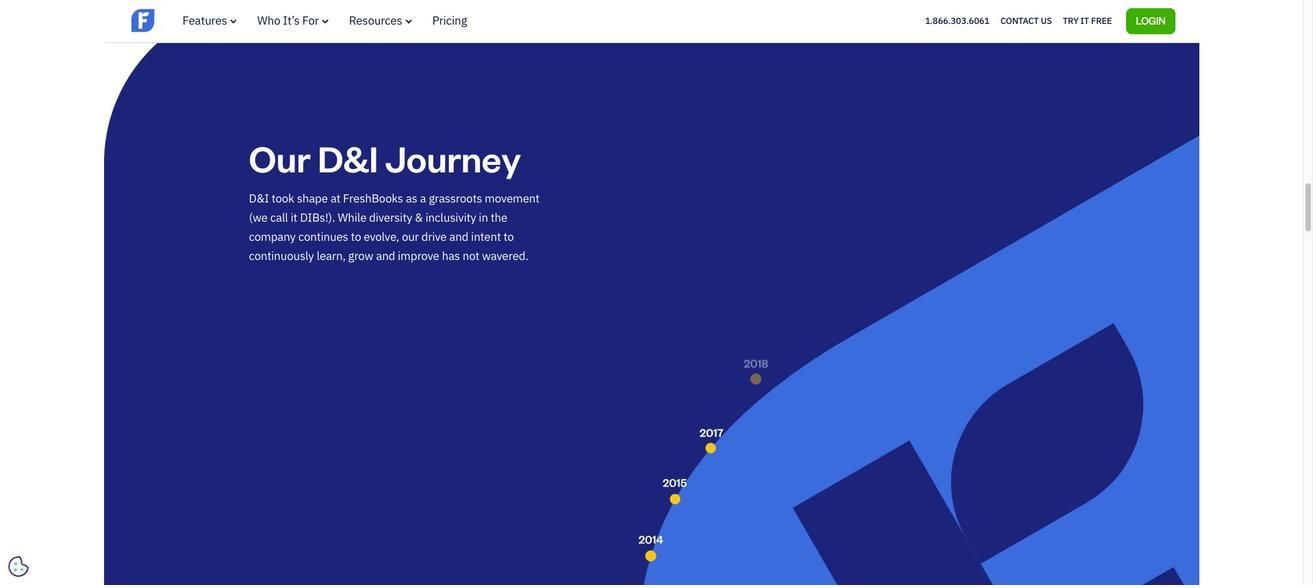 Task type: locate. For each thing, give the bounding box(es) containing it.
dibs!).
[[300, 210, 335, 225]]

who it's for
[[257, 13, 319, 28]]

inclusivity
[[425, 210, 476, 225]]

who it's for link
[[257, 13, 328, 28]]

our d&i journey
[[249, 134, 521, 182]]

d&i up (we
[[249, 191, 269, 206]]

to up wavered.
[[504, 229, 514, 244]]

shape
[[297, 191, 328, 206]]

to down while
[[351, 229, 361, 244]]

try it free link
[[1063, 12, 1112, 30]]

took
[[272, 191, 294, 206]]

d&i
[[318, 134, 378, 182], [249, 191, 269, 206]]

evolve,
[[364, 229, 399, 244]]

intent
[[471, 229, 501, 244]]

0 horizontal spatial d&i
[[249, 191, 269, 206]]

a
[[420, 191, 426, 206]]

1.866.303.6061
[[925, 15, 990, 27]]

login
[[1136, 14, 1166, 27]]

drive
[[421, 229, 447, 244]]

who
[[257, 13, 280, 28]]

grow
[[348, 249, 373, 264]]

0 horizontal spatial it
[[291, 210, 297, 225]]

and down evolve,
[[376, 249, 395, 264]]

1 vertical spatial d&i
[[249, 191, 269, 206]]

0 vertical spatial d&i
[[318, 134, 378, 182]]

it right try
[[1081, 15, 1089, 27]]

try it free
[[1063, 15, 1112, 27]]

movement
[[485, 191, 540, 206]]

freshbooks logo image
[[131, 7, 237, 33]]

it
[[1081, 15, 1089, 27], [291, 210, 297, 225]]

and
[[449, 229, 468, 244], [376, 249, 395, 264]]

0 horizontal spatial to
[[351, 229, 361, 244]]

d&i took shape at freshbooks as a grassroots movement (we call it dibs!). while diversity & inclusivity in the company continues to evolve, our drive and intent to continuously learn, grow and improve has not wavered.
[[249, 191, 540, 264]]

free
[[1091, 15, 1112, 27]]

1 vertical spatial it
[[291, 210, 297, 225]]

it's
[[283, 13, 300, 28]]

1 to from the left
[[351, 229, 361, 244]]

to
[[351, 229, 361, 244], [504, 229, 514, 244]]

1 horizontal spatial and
[[449, 229, 468, 244]]

it inside d&i took shape at freshbooks as a grassroots movement (we call it dibs!). while diversity & inclusivity in the company continues to evolve, our drive and intent to continuously learn, grow and improve has not wavered.
[[291, 210, 297, 225]]

call
[[270, 210, 288, 225]]

1 vertical spatial and
[[376, 249, 395, 264]]

1 horizontal spatial to
[[504, 229, 514, 244]]

0 vertical spatial it
[[1081, 15, 1089, 27]]

and up the "has"
[[449, 229, 468, 244]]

it right call
[[291, 210, 297, 225]]

0 horizontal spatial and
[[376, 249, 395, 264]]

us
[[1041, 15, 1052, 27]]

features link
[[182, 13, 237, 28]]

d&i up at
[[318, 134, 378, 182]]

learn,
[[317, 249, 346, 264]]

&
[[415, 210, 423, 225]]

features
[[182, 13, 227, 28]]



Task type: vqa. For each thing, say whether or not it's contained in the screenshot.
SAVE inside 553 Hrs Save Up To 553 Hours Each Year By Using Freshbooks
no



Task type: describe. For each thing, give the bounding box(es) containing it.
contact us link
[[1001, 12, 1052, 30]]

the
[[491, 210, 507, 225]]

resources link
[[349, 13, 412, 28]]

pricing
[[432, 13, 467, 28]]

contact
[[1001, 15, 1039, 27]]

contact us
[[1001, 15, 1052, 27]]

pricing link
[[432, 13, 467, 28]]

our
[[402, 229, 419, 244]]

grassroots
[[429, 191, 482, 206]]

d&i inside d&i took shape at freshbooks as a grassroots movement (we call it dibs!). while diversity & inclusivity in the company continues to evolve, our drive and intent to continuously learn, grow and improve has not wavered.
[[249, 191, 269, 206]]

continues
[[298, 229, 348, 244]]

continuously
[[249, 249, 314, 264]]

cookie preferences image
[[8, 557, 29, 577]]

as
[[406, 191, 417, 206]]

company
[[249, 229, 296, 244]]

at
[[330, 191, 340, 206]]

1 horizontal spatial d&i
[[318, 134, 378, 182]]

2 to from the left
[[504, 229, 514, 244]]

our
[[249, 134, 311, 182]]

has
[[442, 249, 460, 264]]

1.866.303.6061 link
[[925, 15, 990, 27]]

in
[[479, 210, 488, 225]]

wavered.
[[482, 249, 528, 264]]

freshbooks
[[343, 191, 403, 206]]

resources
[[349, 13, 402, 28]]

journey
[[385, 134, 521, 182]]

try
[[1063, 15, 1079, 27]]

1 horizontal spatial it
[[1081, 15, 1089, 27]]

cookie consent banner dialog
[[10, 417, 216, 575]]

login link
[[1126, 8, 1175, 34]]

(we
[[249, 210, 268, 225]]

diversity
[[369, 210, 412, 225]]

while
[[338, 210, 366, 225]]

0 vertical spatial and
[[449, 229, 468, 244]]

for
[[302, 13, 319, 28]]

improve
[[398, 249, 439, 264]]

not
[[463, 249, 479, 264]]



